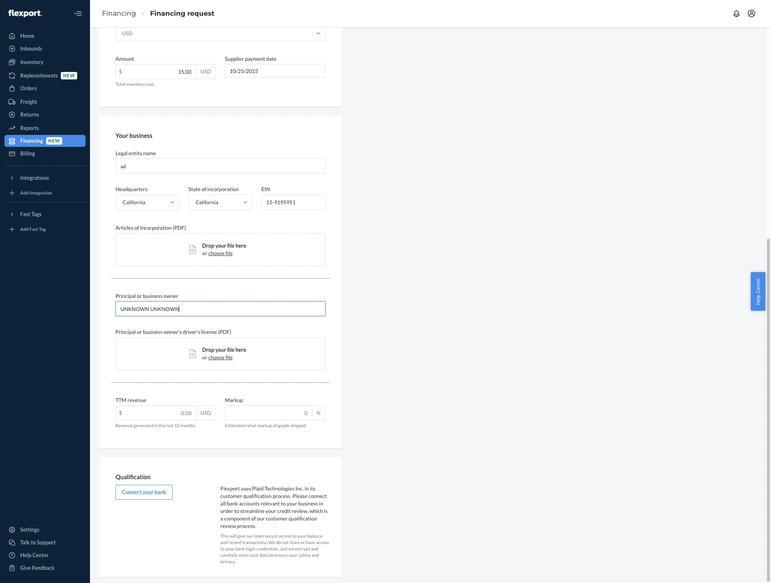 Task type: vqa. For each thing, say whether or not it's contained in the screenshot.
are
no



Task type: locate. For each thing, give the bounding box(es) containing it.
fast
[[20, 211, 30, 218], [29, 227, 38, 232]]

1 horizontal spatial store
[[290, 540, 300, 546]]

1 horizontal spatial new
[[63, 73, 75, 79]]

0 horizontal spatial help
[[20, 553, 31, 559]]

drop for articles of incorporation (pdf)
[[202, 243, 214, 249]]

1 vertical spatial customer
[[266, 516, 288, 522]]

of down streamline at left bottom
[[251, 516, 256, 522]]

inventory
[[20, 59, 43, 65]]

choose
[[208, 250, 225, 257], [208, 355, 225, 361]]

not
[[282, 540, 289, 546]]

1 principal from the top
[[116, 293, 136, 300]]

request
[[187, 9, 215, 18]]

new down reports link
[[48, 138, 60, 144]]

tag
[[39, 227, 46, 232]]

1 $ from the top
[[119, 68, 122, 75]]

revenue generated in the last 12 months
[[116, 423, 195, 429]]

the
[[159, 423, 166, 429]]

in left its
[[305, 486, 309, 492]]

reports
[[20, 125, 39, 131]]

1 vertical spatial $
[[119, 410, 122, 417]]

or
[[202, 250, 207, 257], [137, 293, 142, 300], [137, 329, 142, 336], [202, 355, 207, 361], [301, 540, 305, 546]]

access up not
[[279, 534, 292, 540]]

credentials,
[[257, 547, 279, 552]]

0 vertical spatial center
[[755, 278, 762, 294]]

Owner's full name field
[[116, 302, 326, 317]]

1 vertical spatial in
[[305, 486, 309, 492]]

2 horizontal spatial in
[[319, 501, 323, 507]]

(pdf) right incorporation
[[173, 225, 186, 231]]

0 vertical spatial our
[[257, 516, 265, 522]]

our up the transactions.
[[246, 534, 253, 540]]

of
[[202, 186, 206, 193], [134, 225, 139, 231], [273, 423, 277, 429], [251, 516, 256, 522]]

estimated retail markup of goods shipped
[[225, 423, 306, 429]]

0 vertical spatial store
[[290, 540, 300, 546]]

in
[[155, 423, 158, 429], [305, 486, 309, 492], [319, 501, 323, 507]]

$ down ttm
[[119, 410, 122, 417]]

2 drop from the top
[[202, 347, 214, 354]]

ttm revenue
[[116, 397, 146, 404]]

california down state of incorporation
[[196, 199, 218, 206]]

drop your file here or choose file
[[202, 243, 246, 257], [202, 347, 246, 361]]

store up we
[[290, 540, 300, 546]]

0 horizontal spatial (pdf)
[[173, 225, 186, 231]]

to up carefully
[[221, 547, 225, 552]]

customer
[[221, 493, 242, 500], [266, 516, 288, 522]]

2 horizontal spatial financing
[[150, 9, 186, 18]]

california down the headquarters
[[123, 199, 145, 206]]

qualification down plaid
[[243, 493, 272, 500]]

1 choose from the top
[[208, 250, 225, 257]]

2 vertical spatial bank
[[236, 547, 245, 552]]

principal
[[116, 293, 136, 300], [116, 329, 136, 336]]

0 vertical spatial usd
[[122, 30, 133, 37]]

will
[[230, 534, 237, 540]]

business
[[129, 132, 152, 139], [143, 293, 163, 300], [143, 329, 163, 336], [298, 501, 318, 507]]

1 add from the top
[[20, 190, 29, 196]]

bank right all
[[227, 501, 238, 507]]

bank inside flexport uses plaid technologies inc. in its customer qualification process. please connect all bank accounts relevant to your business in order to streamline your credit review, which is a component of our customer qualification review process.
[[227, 501, 238, 507]]

owner
[[164, 293, 178, 300]]

support
[[37, 540, 56, 546]]

california for headquarters
[[123, 199, 145, 206]]

0 horizontal spatial help center
[[20, 553, 49, 559]]

1 vertical spatial principal
[[116, 329, 136, 336]]

1 drop your file here or choose file from the top
[[202, 243, 246, 257]]

0 vertical spatial file alt image
[[190, 245, 196, 254]]

(pdf) right license
[[218, 329, 231, 336]]

in left the the
[[155, 423, 158, 429]]

total
[[116, 82, 125, 87]]

add left the integration
[[20, 190, 29, 196]]

2 add from the top
[[20, 227, 29, 232]]

help center link
[[5, 550, 86, 562]]

0 vertical spatial add
[[20, 190, 29, 196]]

have
[[306, 540, 316, 546]]

component
[[224, 516, 250, 522]]

customer down flexport
[[221, 493, 242, 500]]

months
[[181, 423, 195, 429]]

1 horizontal spatial (pdf)
[[218, 329, 231, 336]]

entity
[[129, 150, 142, 157]]

1 vertical spatial add
[[20, 227, 29, 232]]

1 vertical spatial file alt image
[[190, 350, 196, 359]]

order
[[221, 508, 233, 515]]

qualification down the review,
[[289, 516, 317, 522]]

fast left tag
[[29, 227, 38, 232]]

please
[[293, 493, 308, 500]]

0 horizontal spatial qualification
[[243, 493, 272, 500]]

choose for articles of incorporation (pdf)
[[208, 250, 225, 257]]

file alt image
[[190, 245, 196, 254], [190, 350, 196, 359]]

new for replenishments
[[63, 73, 75, 79]]

your business
[[116, 132, 152, 139]]

legal entity name
[[116, 150, 156, 157]]

0 horizontal spatial new
[[48, 138, 60, 144]]

1 california from the left
[[123, 199, 145, 206]]

store
[[290, 540, 300, 546], [239, 553, 249, 559]]

0 vertical spatial bank
[[155, 490, 166, 496]]

qualification
[[243, 493, 272, 500], [289, 516, 317, 522]]

access down balance
[[316, 540, 329, 546]]

2 california from the left
[[196, 199, 218, 206]]

business inside flexport uses plaid technologies inc. in its customer qualification process. please connect all bank accounts relevant to your business in order to streamline your credit review, which is a component of our customer qualification review process.
[[298, 501, 318, 507]]

0 horizontal spatial access
[[279, 534, 292, 540]]

1 horizontal spatial our
[[257, 516, 265, 522]]

team
[[254, 534, 264, 540]]

feedback
[[32, 566, 55, 572]]

0 horizontal spatial center
[[32, 553, 49, 559]]

1 vertical spatial qualification
[[289, 516, 317, 522]]

returns
[[20, 111, 39, 118]]

0 vertical spatial drop
[[202, 243, 214, 249]]

headquarters
[[116, 186, 148, 193]]

bank down recent on the bottom left
[[236, 547, 245, 552]]

we
[[288, 547, 294, 552]]

this will give our team secure access to your balance and recent transactions. we do not store or have access to your bank login credentials, and we encrypt and carefully store your data to ensure your safety and privacy.
[[221, 534, 329, 565]]

to right talk
[[31, 540, 36, 546]]

drop for principal or business owner's driver's license (pdf)
[[202, 347, 214, 354]]

new for financing
[[48, 138, 60, 144]]

your
[[116, 132, 128, 139]]

1 vertical spatial fast
[[29, 227, 38, 232]]

here
[[236, 243, 246, 249], [236, 347, 246, 354]]

driver's
[[183, 329, 200, 336]]

home link
[[5, 30, 86, 42]]

2 $ from the top
[[119, 410, 122, 417]]

financing for financing request
[[150, 9, 186, 18]]

$ up total
[[119, 68, 122, 75]]

1 vertical spatial bank
[[227, 501, 238, 507]]

retail
[[246, 423, 256, 429]]

1 vertical spatial access
[[316, 540, 329, 546]]

business up legal entity name
[[129, 132, 152, 139]]

returns link
[[5, 109, 86, 121]]

0 horizontal spatial our
[[246, 534, 253, 540]]

access
[[279, 534, 292, 540], [316, 540, 329, 546]]

0 vertical spatial qualification
[[243, 493, 272, 500]]

process. up give
[[237, 523, 256, 530]]

is
[[324, 508, 328, 515]]

1 vertical spatial drop your file here or choose file
[[202, 347, 246, 361]]

1 horizontal spatial california
[[196, 199, 218, 206]]

2 here from the top
[[236, 347, 246, 354]]

to up credit
[[281, 501, 286, 507]]

0 vertical spatial access
[[279, 534, 292, 540]]

store down the login
[[239, 553, 249, 559]]

1 horizontal spatial access
[[316, 540, 329, 546]]

1 vertical spatial help
[[20, 553, 31, 559]]

1 horizontal spatial help center
[[755, 278, 762, 306]]

0.00 text field
[[116, 65, 196, 79]]

or inside 'this will give our team secure access to your balance and recent transactions. we do not store or have access to your bank login credentials, and we encrypt and carefully store your data to ensure your safety and privacy.'
[[301, 540, 305, 546]]

1 vertical spatial here
[[236, 347, 246, 354]]

fast left tags
[[20, 211, 30, 218]]

california
[[123, 199, 145, 206], [196, 199, 218, 206]]

total inventory cost
[[116, 82, 154, 87]]

1 vertical spatial new
[[48, 138, 60, 144]]

a
[[221, 516, 223, 522]]

our down streamline at left bottom
[[257, 516, 265, 522]]

give feedback button
[[5, 563, 86, 575]]

0 vertical spatial principal
[[116, 293, 136, 300]]

license
[[201, 329, 217, 336]]

0 vertical spatial process.
[[273, 493, 292, 500]]

12
[[174, 423, 180, 429]]

generated
[[134, 423, 154, 429]]

1 vertical spatial choose
[[208, 355, 225, 361]]

help center
[[755, 278, 762, 306], [20, 553, 49, 559]]

add
[[20, 190, 29, 196], [20, 227, 29, 232]]

2 vertical spatial usd
[[201, 410, 211, 417]]

0 horizontal spatial in
[[155, 423, 158, 429]]

2 drop your file here or choose file from the top
[[202, 347, 246, 361]]

0 vertical spatial choose
[[208, 250, 225, 257]]

1 vertical spatial process.
[[237, 523, 256, 530]]

customer down credit
[[266, 516, 288, 522]]

0 vertical spatial customer
[[221, 493, 242, 500]]

your
[[215, 243, 226, 249], [215, 347, 226, 354], [143, 490, 154, 496], [287, 501, 297, 507], [266, 508, 276, 515], [298, 534, 307, 540], [226, 547, 235, 552], [250, 553, 259, 559], [289, 553, 298, 559]]

payment
[[245, 56, 265, 62]]

connect your bank button
[[116, 486, 173, 501]]

0 vertical spatial $
[[119, 68, 122, 75]]

fast inside add fast tag link
[[29, 227, 38, 232]]

to up "component"
[[234, 508, 239, 515]]

add for add fast tag
[[20, 227, 29, 232]]

bank inside 'button'
[[155, 490, 166, 496]]

to up we
[[293, 534, 297, 540]]

1 horizontal spatial financing
[[102, 9, 136, 18]]

2 vertical spatial in
[[319, 501, 323, 507]]

drop
[[202, 243, 214, 249], [202, 347, 214, 354]]

1 vertical spatial our
[[246, 534, 253, 540]]

1 file alt image from the top
[[190, 245, 196, 254]]

0 vertical spatial here
[[236, 243, 246, 249]]

financing request
[[150, 9, 215, 18]]

0 vertical spatial new
[[63, 73, 75, 79]]

qualification
[[116, 474, 151, 481]]

1 vertical spatial drop
[[202, 347, 214, 354]]

markup
[[225, 397, 243, 404]]

1 vertical spatial usd
[[201, 68, 211, 75]]

in down connect
[[319, 501, 323, 507]]

0 vertical spatial drop your file here or choose file
[[202, 243, 246, 257]]

articles of incorporation (pdf)
[[116, 225, 186, 231]]

help
[[755, 295, 762, 306], [20, 553, 31, 559]]

inc.
[[296, 486, 304, 492]]

2 principal from the top
[[116, 329, 136, 336]]

do
[[276, 540, 281, 546]]

of right articles
[[134, 225, 139, 231]]

1 here from the top
[[236, 243, 246, 249]]

and down have
[[311, 547, 319, 552]]

add down fast tags
[[20, 227, 29, 232]]

privacy.
[[221, 560, 236, 565]]

bank right connect
[[155, 490, 166, 496]]

0 vertical spatial help center
[[755, 278, 762, 306]]

usd for ttm revenue
[[201, 410, 211, 417]]

financing for financing link
[[102, 9, 136, 18]]

new up orders link
[[63, 73, 75, 79]]

2 file alt image from the top
[[190, 350, 196, 359]]

1 horizontal spatial center
[[755, 278, 762, 294]]

1 horizontal spatial help
[[755, 295, 762, 306]]

to
[[281, 501, 286, 507], [234, 508, 239, 515], [293, 534, 297, 540], [31, 540, 36, 546], [221, 547, 225, 552], [269, 553, 274, 559]]

process. down technologies
[[273, 493, 292, 500]]

business up the review,
[[298, 501, 318, 507]]

0 vertical spatial fast
[[20, 211, 30, 218]]

usd
[[122, 30, 133, 37], [201, 68, 211, 75], [201, 410, 211, 417]]

1 drop from the top
[[202, 243, 214, 249]]

login
[[246, 547, 256, 552]]

center
[[755, 278, 762, 294], [32, 553, 49, 559]]

2 choose from the top
[[208, 355, 225, 361]]

0 horizontal spatial store
[[239, 553, 249, 559]]

0 horizontal spatial california
[[123, 199, 145, 206]]

0 vertical spatial help
[[755, 295, 762, 306]]

secure
[[265, 534, 278, 540]]

settings link
[[5, 525, 86, 537]]



Task type: describe. For each thing, give the bounding box(es) containing it.
our inside flexport uses plaid technologies inc. in its customer qualification process. please connect all bank accounts relevant to your business in order to streamline your credit review, which is a component of our customer qualification review process.
[[257, 516, 265, 522]]

financing link
[[102, 9, 136, 18]]

last
[[167, 423, 174, 429]]

carefully
[[221, 553, 238, 559]]

principal for principal or business owner's driver's license (pdf)
[[116, 329, 136, 336]]

inbounds
[[20, 45, 42, 52]]

this
[[221, 534, 229, 540]]

we
[[269, 540, 275, 546]]

estimated
[[225, 423, 245, 429]]

revenue
[[116, 423, 133, 429]]

flexport
[[221, 486, 240, 492]]

drop your file here or choose file for principal or business owner's driver's license (pdf)
[[202, 347, 246, 361]]

center inside button
[[755, 278, 762, 294]]

e.g. 01-2345678 text field
[[262, 195, 325, 209]]

uses
[[241, 486, 251, 492]]

orders link
[[5, 83, 86, 95]]

financing request link
[[150, 9, 215, 18]]

give
[[238, 534, 246, 540]]

goods
[[278, 423, 290, 429]]

encrypt
[[295, 547, 310, 552]]

fast tags button
[[5, 209, 86, 221]]

principal or business owner's driver's license (pdf)
[[116, 329, 231, 336]]

ensure
[[274, 553, 288, 559]]

fast tags
[[20, 211, 42, 218]]

principal or business owner
[[116, 293, 178, 300]]

close navigation image
[[74, 9, 83, 18]]

technologies
[[265, 486, 295, 492]]

of left the goods
[[273, 423, 277, 429]]

file alt image for owner's
[[190, 350, 196, 359]]

inventory link
[[5, 56, 86, 68]]

incorporation
[[140, 225, 172, 231]]

transactions.
[[242, 540, 268, 546]]

here for principal or business owner's driver's license (pdf)
[[236, 347, 246, 354]]

cost
[[146, 82, 154, 87]]

integration
[[29, 190, 52, 196]]

supplier payment date
[[225, 56, 277, 62]]

help inside button
[[755, 295, 762, 306]]

0 horizontal spatial customer
[[221, 493, 242, 500]]

streamline
[[240, 508, 265, 515]]

and right safety
[[312, 553, 319, 559]]

1 horizontal spatial customer
[[266, 516, 288, 522]]

fast inside fast tags dropdown button
[[20, 211, 30, 218]]

incorporation
[[207, 186, 239, 193]]

freight link
[[5, 96, 86, 108]]

all
[[221, 501, 226, 507]]

its
[[310, 486, 316, 492]]

1 vertical spatial center
[[32, 553, 49, 559]]

flexport uses plaid technologies inc. in its customer qualification process. please connect all bank accounts relevant to your business in order to streamline your credit review, which is a component of our customer qualification review process.
[[221, 486, 328, 530]]

0 horizontal spatial process.
[[237, 523, 256, 530]]

plaid
[[252, 486, 264, 492]]

file alt image for (pdf)
[[190, 245, 196, 254]]

%
[[317, 410, 321, 417]]

balance
[[308, 534, 323, 540]]

open notifications image
[[733, 9, 742, 18]]

accounts
[[239, 501, 260, 507]]

owner's
[[164, 329, 182, 336]]

revenue
[[128, 397, 146, 404]]

1 horizontal spatial qualification
[[289, 516, 317, 522]]

state
[[189, 186, 201, 193]]

integrations button
[[5, 172, 86, 184]]

inventory
[[126, 82, 145, 87]]

breadcrumbs navigation
[[96, 2, 221, 25]]

talk to support
[[20, 540, 56, 546]]

add for add integration
[[20, 190, 29, 196]]

connect
[[309, 493, 327, 500]]

add integration link
[[5, 187, 86, 199]]

bank inside 'this will give our team secure access to your balance and recent transactions. we do not store or have access to your bank login credentials, and we encrypt and carefully store your data to ensure your safety and privacy.'
[[236, 547, 245, 552]]

help center button
[[751, 273, 766, 311]]

name
[[143, 150, 156, 157]]

open account menu image
[[748, 9, 757, 18]]

safety
[[299, 553, 311, 559]]

and down not
[[280, 547, 288, 552]]

and down this
[[221, 540, 228, 546]]

to down credentials,
[[269, 553, 274, 559]]

0 text field
[[225, 406, 312, 421]]

amount
[[116, 56, 134, 62]]

markup
[[257, 423, 272, 429]]

10/25/2023
[[230, 68, 258, 74]]

drop your file here or choose file for articles of incorporation (pdf)
[[202, 243, 246, 257]]

supplier
[[225, 56, 244, 62]]

business left owner
[[143, 293, 163, 300]]

$ for amount
[[119, 68, 122, 75]]

of right state
[[202, 186, 206, 193]]

usd for amount
[[201, 68, 211, 75]]

california for state of incorporation
[[196, 199, 218, 206]]

choose for principal or business owner's driver's license (pdf)
[[208, 355, 225, 361]]

ttm
[[116, 397, 127, 404]]

settings
[[20, 527, 39, 534]]

0 horizontal spatial financing
[[20, 138, 43, 144]]

0.00 text field
[[116, 406, 196, 421]]

e.g. Intense Incense inc. field
[[116, 159, 326, 174]]

flexport logo image
[[8, 10, 42, 17]]

add integration
[[20, 190, 52, 196]]

shipped
[[291, 423, 306, 429]]

1 vertical spatial store
[[239, 553, 249, 559]]

help center inside button
[[755, 278, 762, 306]]

connect
[[122, 490, 142, 496]]

tags
[[31, 211, 42, 218]]

state of incorporation
[[189, 186, 239, 193]]

1 vertical spatial help center
[[20, 553, 49, 559]]

business left owner's
[[143, 329, 163, 336]]

articles
[[116, 225, 133, 231]]

billing
[[20, 150, 35, 157]]

add fast tag link
[[5, 224, 86, 236]]

your inside 'button'
[[143, 490, 154, 496]]

our inside 'this will give our team secure access to your balance and recent transactions. we do not store or have access to your bank login credentials, and we encrypt and carefully store your data to ensure your safety and privacy.'
[[246, 534, 253, 540]]

legal
[[116, 150, 128, 157]]

1 horizontal spatial process.
[[273, 493, 292, 500]]

here for articles of incorporation (pdf)
[[236, 243, 246, 249]]

1 vertical spatial (pdf)
[[218, 329, 231, 336]]

date
[[266, 56, 277, 62]]

1 horizontal spatial in
[[305, 486, 309, 492]]

review,
[[292, 508, 309, 515]]

0 vertical spatial (pdf)
[[173, 225, 186, 231]]

talk to support link
[[5, 537, 86, 549]]

of inside flexport uses plaid technologies inc. in its customer qualification process. please connect all bank accounts relevant to your business in order to streamline your credit review, which is a component of our customer qualification review process.
[[251, 516, 256, 522]]

$ for ttm revenue
[[119, 410, 122, 417]]

freight
[[20, 99, 37, 105]]

give feedback
[[20, 566, 55, 572]]

reports link
[[5, 122, 86, 134]]

0 vertical spatial in
[[155, 423, 158, 429]]

principal for principal or business owner
[[116, 293, 136, 300]]

review
[[221, 523, 236, 530]]

give
[[20, 566, 31, 572]]



